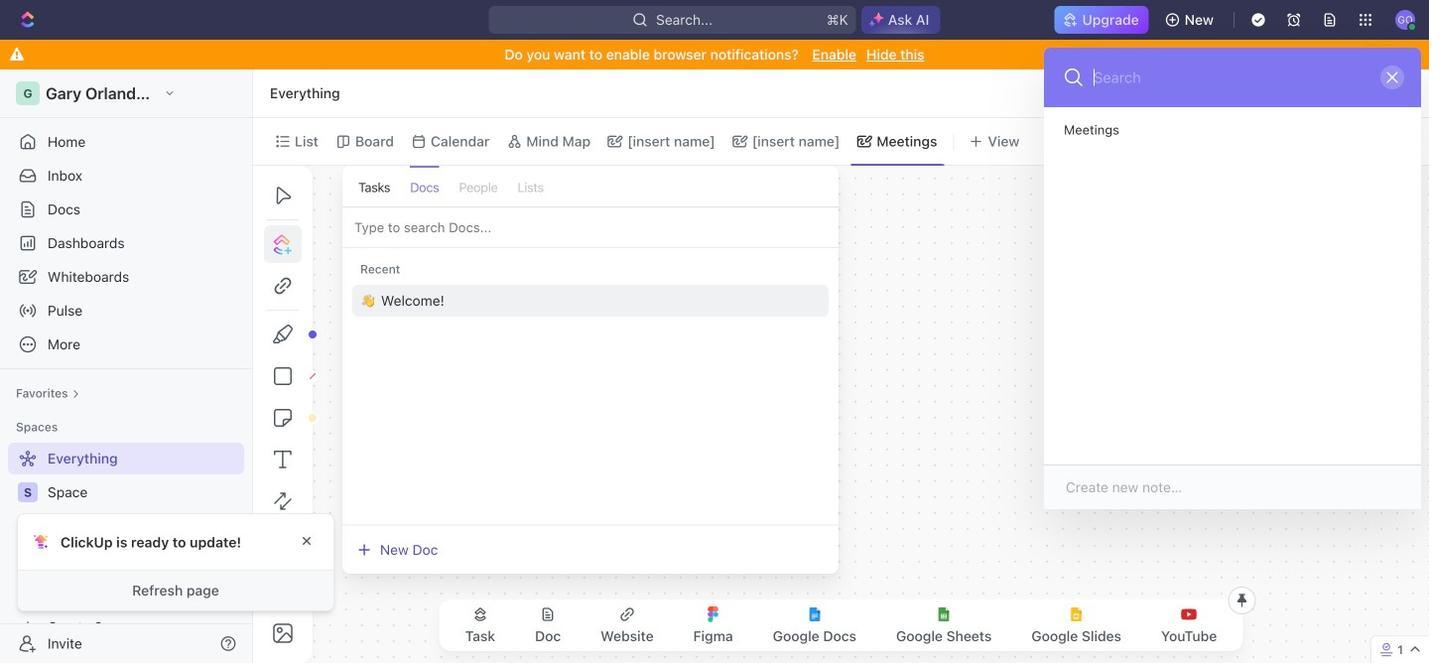 Task type: locate. For each thing, give the bounding box(es) containing it.
Type to search Docs... text field
[[342, 207, 839, 248]]

Search text field
[[1054, 69, 1407, 86]]

tree
[[8, 443, 244, 643]]

sidebar navigation
[[0, 69, 257, 663]]

tree inside sidebar navigation
[[8, 443, 244, 643]]



Task type: vqa. For each thing, say whether or not it's contained in the screenshot.
Pizza Slice icon
no



Task type: describe. For each thing, give the bounding box(es) containing it.
update image
[[33, 534, 49, 550]]

space, , element
[[18, 482, 38, 502]]

gary orlando's workspace, , element
[[16, 81, 40, 105]]

Create new note… text field
[[1064, 477, 1402, 498]]



